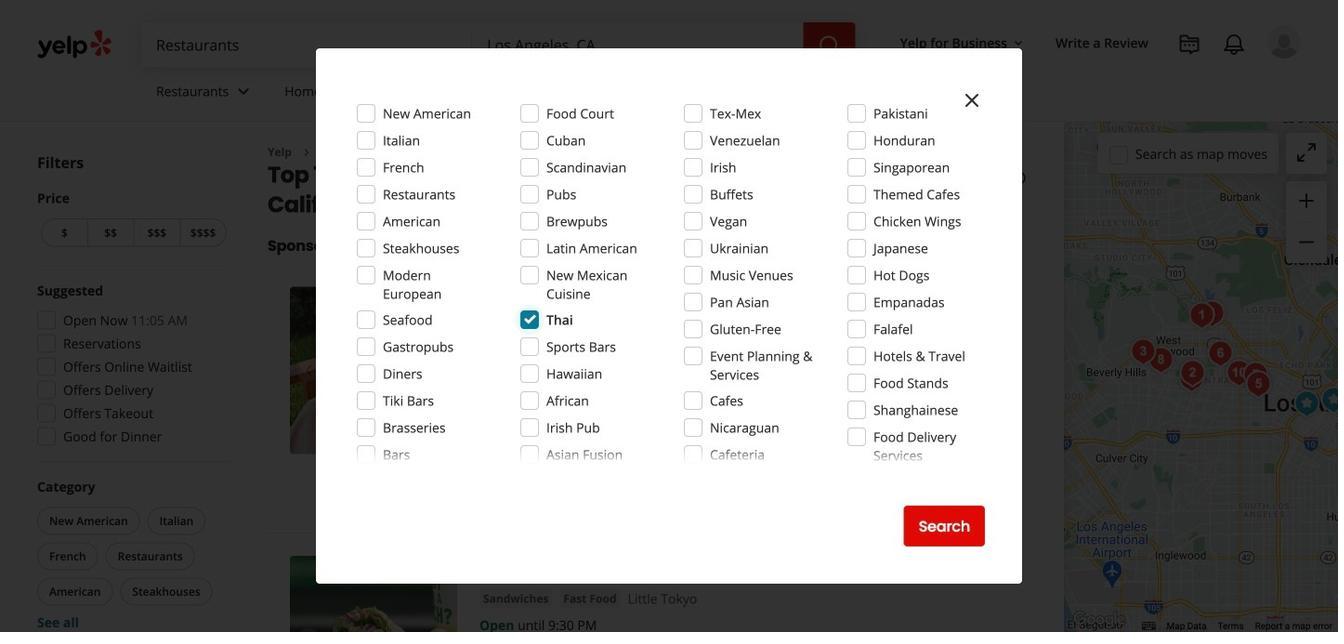 Task type: locate. For each thing, give the bounding box(es) containing it.
the habit burger grill image
[[1289, 385, 1326, 422]]

dialog
[[0, 0, 1339, 632]]

1 slideshow element from the top
[[290, 287, 457, 454]]

l'antica pizzeria da michele image
[[1184, 297, 1221, 334]]

24 chevron down v2 image
[[233, 80, 255, 103]]

granville image
[[1125, 333, 1162, 370]]

met her at a bar image
[[1174, 360, 1211, 397]]

1 vertical spatial slideshow element
[[290, 556, 457, 632]]

0 horizontal spatial 16 info v2 image
[[409, 238, 424, 253]]

16 chevron down v2 image
[[1011, 36, 1026, 51]]

oste image
[[1143, 342, 1180, 379]]

1 vertical spatial previous image
[[297, 628, 320, 632]]

previous image
[[297, 359, 320, 381], [297, 628, 320, 632]]

None search field
[[141, 22, 856, 67]]

zoom out image
[[1296, 231, 1318, 253]]

next image
[[428, 628, 450, 632]]

0 vertical spatial slideshow element
[[290, 287, 457, 454]]

user actions element
[[885, 23, 1327, 138]]

16 chevron right v2 image
[[299, 145, 314, 160]]

close image
[[961, 89, 983, 112]]

16 info v2 image
[[1012, 171, 1027, 186], [409, 238, 424, 253]]

keyboard shortcuts image
[[1143, 622, 1156, 630]]

0 vertical spatial previous image
[[297, 359, 320, 381]]

0 vertical spatial 16 info v2 image
[[1012, 171, 1027, 186]]

republique image
[[1174, 355, 1212, 392]]

group
[[1286, 181, 1327, 263], [37, 189, 231, 251], [32, 281, 231, 451], [33, 477, 231, 632]]

1 horizontal spatial 16 info v2 image
[[1012, 171, 1027, 186]]

1 vertical spatial 16 info v2 image
[[409, 238, 424, 253]]

haneuem image
[[1221, 355, 1258, 392]]

2 previous image from the top
[[297, 628, 320, 632]]

subway image
[[1316, 382, 1339, 419]]

slideshow element
[[290, 287, 457, 454], [290, 556, 457, 632]]

1 previous image from the top
[[297, 359, 320, 381]]

google image
[[1069, 608, 1130, 632]]



Task type: vqa. For each thing, say whether or not it's contained in the screenshot.
GRANVILLE image
yes



Task type: describe. For each thing, give the bounding box(es) containing it.
map region
[[1064, 122, 1339, 632]]

notifications image
[[1223, 33, 1246, 56]]

search image
[[819, 34, 841, 57]]

running goose image
[[1194, 295, 1231, 332]]

2 slideshow element from the top
[[290, 556, 457, 632]]

previous image for first slideshow element from the bottom
[[297, 628, 320, 632]]

business categories element
[[141, 67, 1301, 121]]

kingyubu image
[[1240, 366, 1278, 403]]

expand map image
[[1296, 141, 1318, 164]]

zoom in image
[[1296, 190, 1318, 212]]

projects image
[[1179, 33, 1201, 56]]

previous image for second slideshow element from the bottom
[[297, 359, 320, 381]]

2.8 star rating image
[[480, 318, 580, 337]]

panera bread image
[[290, 287, 457, 454]]

great white image
[[1202, 335, 1240, 372]]

hangari kalguksu image
[[1238, 356, 1275, 394]]



